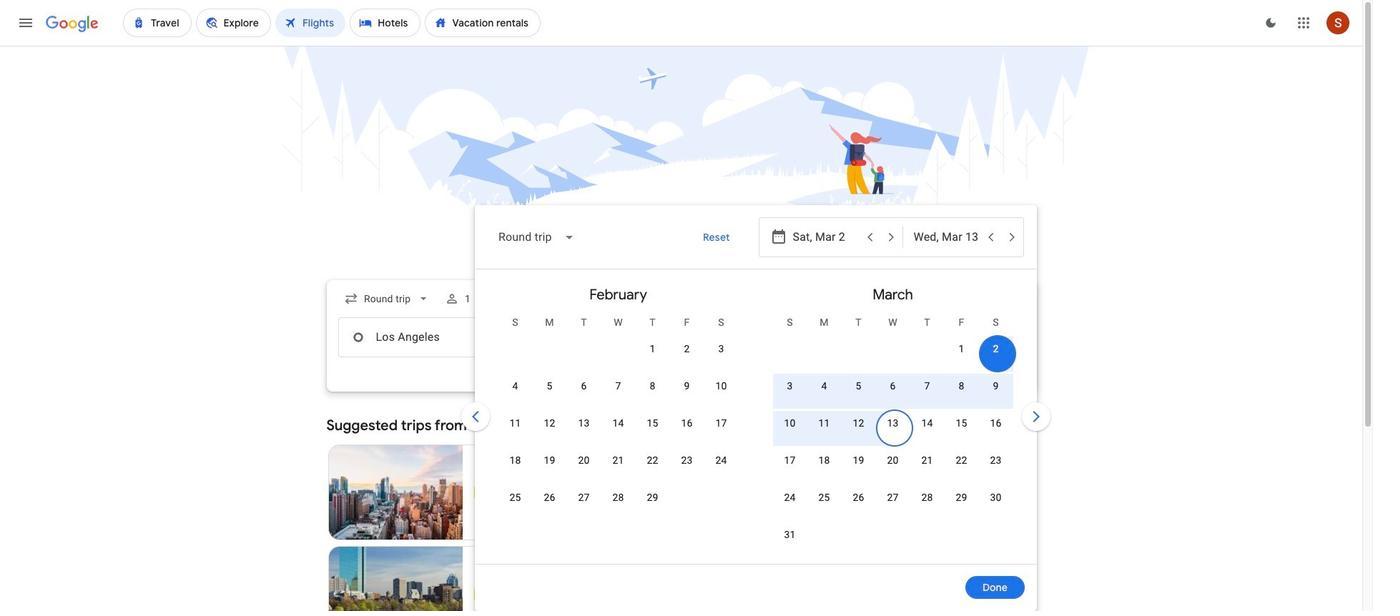 Task type: locate. For each thing, give the bounding box(es) containing it.
suggested trips from los angeles region
[[327, 409, 1036, 612]]

tue, mar 26 element
[[853, 491, 865, 505]]

mon, mar 18 element
[[819, 454, 830, 468]]

grid inside flight "search box"
[[481, 275, 1031, 573]]

wed, mar 13, return date. element
[[887, 416, 899, 431]]

thu, mar 14 element
[[922, 416, 933, 431]]

row group
[[481, 275, 756, 559], [756, 275, 1031, 562]]

sun, mar 17 element
[[784, 454, 796, 468]]

wed, feb 28 element
[[613, 491, 624, 505]]

1 return text field from the top
[[914, 218, 980, 257]]

fri, feb 2 element
[[684, 342, 690, 356]]

wed, feb 14 element
[[613, 416, 624, 431]]

thu, mar 21 element
[[922, 454, 933, 468]]

mon, mar 25 element
[[819, 491, 830, 505]]

0 vertical spatial return text field
[[914, 218, 980, 257]]

row up wed, feb 14 element
[[498, 373, 739, 414]]

thu, feb 1 element
[[650, 342, 656, 356]]

sat, mar 23 element
[[990, 454, 1002, 468]]

row up wed, mar 27 element
[[773, 447, 1013, 488]]

mon, feb 12 element
[[544, 416, 556, 431]]

main menu image
[[17, 14, 34, 31]]

None field
[[487, 220, 586, 255], [338, 286, 436, 312], [487, 220, 586, 255], [338, 286, 436, 312]]

thu, mar 28 element
[[922, 491, 933, 505]]

mon, feb 5 element
[[547, 379, 553, 393]]

tue, feb 20 element
[[578, 454, 590, 468]]

mon, mar 11 element
[[819, 416, 830, 431]]

thu, mar 7 element
[[925, 379, 930, 393]]

sat, feb 17 element
[[716, 416, 727, 431]]

tue, mar 5 element
[[856, 379, 862, 393]]

spirit image
[[474, 487, 486, 499]]

tue, mar 19 element
[[853, 454, 865, 468]]

fri, feb 23 element
[[681, 454, 693, 468]]

row up fri, feb 9 element at the bottom of the page
[[636, 330, 739, 376]]

next image
[[1019, 400, 1053, 434]]

fri, mar 1 element
[[959, 342, 965, 356]]

tue, feb 27 element
[[578, 491, 590, 505]]

Return text field
[[914, 218, 980, 257], [914, 318, 980, 357]]

None text field
[[338, 318, 540, 358]]

row
[[636, 330, 739, 376], [945, 330, 1013, 376], [498, 373, 739, 414], [773, 373, 1013, 414], [498, 410, 739, 451], [773, 410, 1013, 451], [498, 447, 739, 488], [773, 447, 1013, 488], [498, 484, 670, 525], [773, 484, 1013, 525]]

sat, feb 24 element
[[716, 454, 727, 468]]

1 row group from the left
[[481, 275, 756, 559]]

wed, mar 20 element
[[887, 454, 899, 468]]

grid
[[481, 275, 1031, 573]]

wed, feb 7 element
[[616, 379, 621, 393]]

mon, feb 26 element
[[544, 491, 556, 505]]

1 vertical spatial return text field
[[914, 318, 980, 357]]

Departure text field
[[793, 218, 859, 257]]

wed, mar 6 element
[[890, 379, 896, 393]]

sun, feb 25 element
[[510, 491, 521, 505]]



Task type: vqa. For each thing, say whether or not it's contained in the screenshot.
topmost Nonstop
no



Task type: describe. For each thing, give the bounding box(es) containing it.
fri, feb 16 element
[[681, 416, 693, 431]]

Flight search field
[[315, 205, 1053, 612]]

2 return text field from the top
[[914, 318, 980, 357]]

sun, mar 24 element
[[784, 491, 796, 505]]

change appearance image
[[1254, 6, 1288, 40]]

none text field inside flight "search box"
[[338, 318, 540, 358]]

mon, feb 19 element
[[544, 454, 556, 468]]

thu, feb 29 element
[[647, 491, 659, 505]]

spirit image
[[474, 589, 486, 600]]

thu, feb 15 element
[[647, 416, 659, 431]]

row up sat, mar 9 element
[[945, 330, 1013, 376]]

sun, mar 10 element
[[784, 416, 796, 431]]

thu, feb 22 element
[[647, 454, 659, 468]]

wed, mar 27 element
[[887, 491, 899, 505]]

sat, mar 30 element
[[990, 491, 1002, 505]]

row down tue, feb 20 element
[[498, 484, 670, 525]]

wed, feb 21 element
[[613, 454, 624, 468]]

Departure text field
[[793, 318, 859, 357]]

row down wed, mar 20 element
[[773, 484, 1013, 525]]

sun, mar 31 element
[[784, 528, 796, 542]]

tue, mar 12 element
[[853, 416, 865, 431]]

sun, feb 18 element
[[510, 454, 521, 468]]

fri, feb 9 element
[[684, 379, 690, 393]]

fri, mar 29 element
[[956, 491, 968, 505]]

fri, mar 8 element
[[959, 379, 965, 393]]

2 row group from the left
[[756, 275, 1031, 562]]

sat, mar 9 element
[[993, 379, 999, 393]]

sat, feb 3 element
[[719, 342, 724, 356]]

sun, feb 11 element
[[510, 416, 521, 431]]

row up wed, mar 13, return date. element
[[773, 373, 1013, 414]]

fri, mar 15 element
[[956, 416, 968, 431]]

previous image
[[458, 400, 493, 434]]

tue, feb 13 element
[[578, 416, 590, 431]]

sat, feb 10 element
[[716, 379, 727, 393]]

sat, mar 16 element
[[990, 416, 1002, 431]]

sat, mar 2, departure date. element
[[993, 342, 999, 356]]

sun, feb 4 element
[[513, 379, 518, 393]]

thu, feb 8 element
[[650, 379, 656, 393]]

sun, mar 3 element
[[787, 379, 793, 393]]

fri, mar 22 element
[[956, 454, 968, 468]]

mon, mar 4 element
[[822, 379, 827, 393]]

row up wed, feb 21 element on the left bottom of the page
[[498, 410, 739, 451]]

row up wed, feb 28 element at left bottom
[[498, 447, 739, 488]]

tue, feb 6 element
[[581, 379, 587, 393]]

row up wed, mar 20 element
[[773, 410, 1013, 451]]



